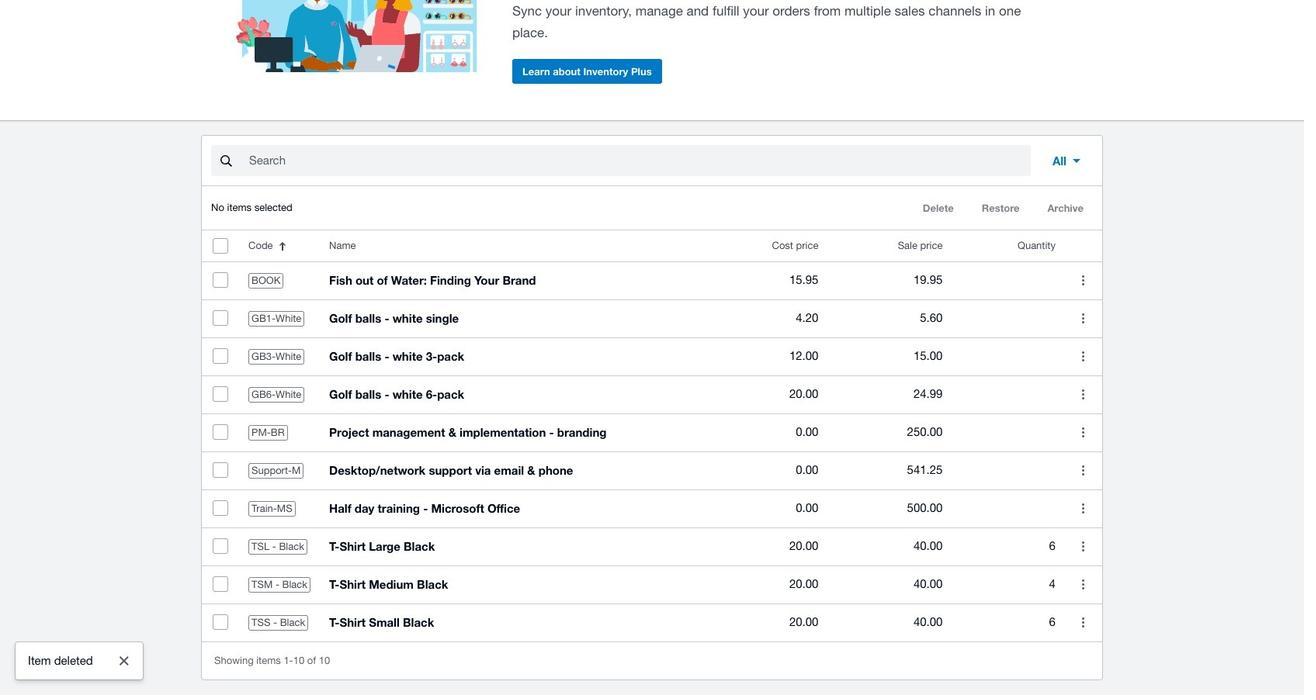Task type: describe. For each thing, give the bounding box(es) containing it.
2 actions image from the top
[[1068, 303, 1099, 334]]

2 actions image from the top
[[1068, 493, 1099, 524]]

introducing xero inventory plus image
[[202, 0, 512, 95]]

3 actions image from the top
[[1068, 531, 1099, 562]]

6 actions image from the top
[[1068, 569, 1099, 600]]

list of items with cost price, sale price and quantity element
[[202, 231, 1102, 642]]

3 actions image from the top
[[1068, 341, 1099, 372]]



Task type: vqa. For each thing, say whether or not it's contained in the screenshot.
status
yes



Task type: locate. For each thing, give the bounding box(es) containing it.
Search search field
[[248, 146, 1031, 175]]

1 actions image from the top
[[1068, 265, 1099, 296]]

7 actions image from the top
[[1068, 607, 1099, 638]]

0 vertical spatial actions image
[[1068, 455, 1099, 486]]

1 vertical spatial actions image
[[1068, 493, 1099, 524]]

actions image
[[1068, 455, 1099, 486], [1068, 493, 1099, 524], [1068, 531, 1099, 562]]

4 actions image from the top
[[1068, 379, 1099, 410]]

actions image
[[1068, 265, 1099, 296], [1068, 303, 1099, 334], [1068, 341, 1099, 372], [1068, 379, 1099, 410], [1068, 417, 1099, 448], [1068, 569, 1099, 600], [1068, 607, 1099, 638]]

5 actions image from the top
[[1068, 417, 1099, 448]]

status
[[16, 643, 143, 680]]

2 vertical spatial actions image
[[1068, 531, 1099, 562]]

1 actions image from the top
[[1068, 455, 1099, 486]]

dismiss image
[[108, 646, 139, 677]]



